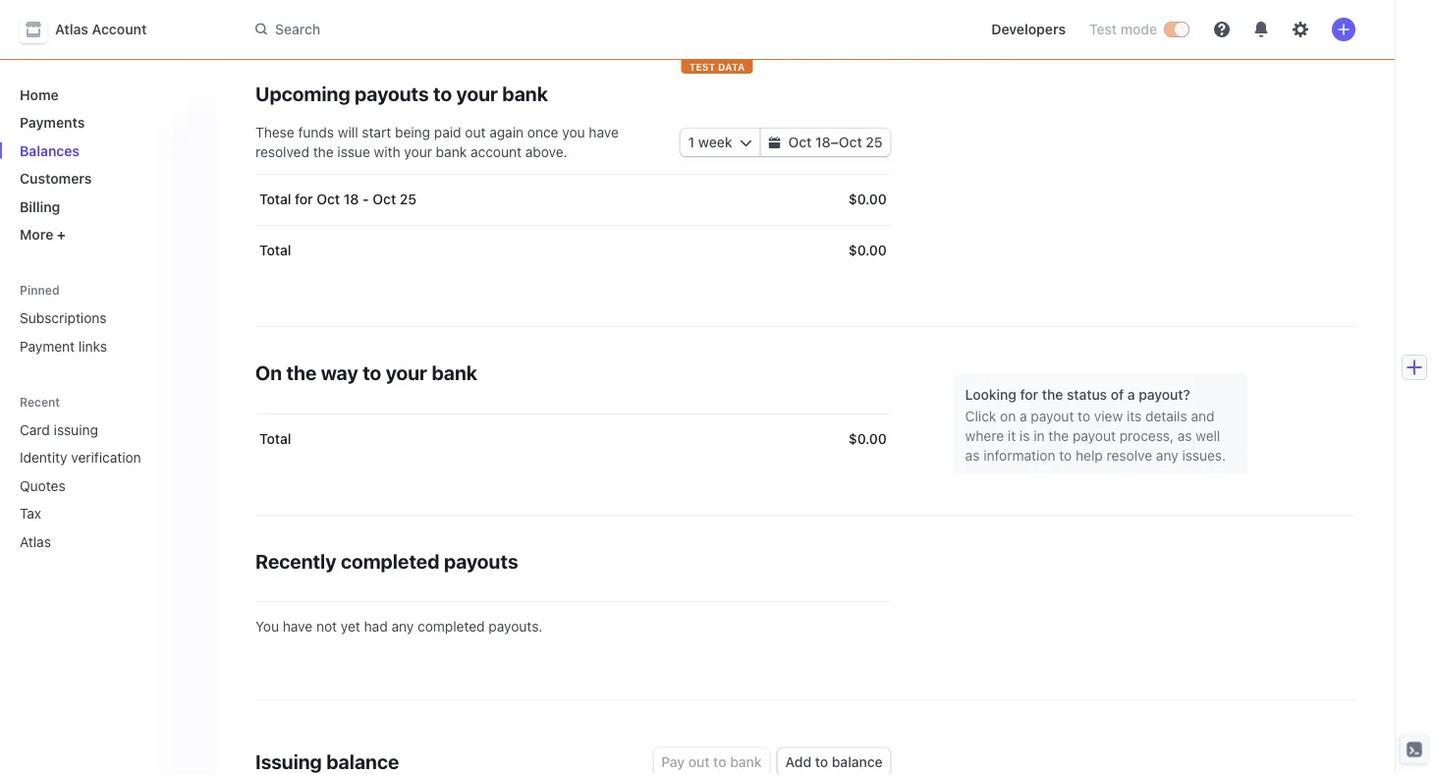Task type: vqa. For each thing, say whether or not it's contained in the screenshot.
Email domain allow list
no



Task type: locate. For each thing, give the bounding box(es) containing it.
for
[[295, 191, 313, 207], [1021, 386, 1039, 402]]

payouts up payouts. in the bottom of the page
[[444, 549, 518, 572]]

0 vertical spatial payout
[[1031, 408, 1074, 424]]

payout?
[[1139, 386, 1191, 402]]

25 right - at the top of page
[[400, 191, 417, 207]]

balances link
[[12, 135, 200, 167]]

will
[[338, 124, 358, 141]]

3 row from the top
[[255, 414, 891, 465]]

your down being
[[404, 144, 432, 160]]

atlas inside button
[[55, 21, 88, 37]]

once
[[528, 124, 559, 141]]

1 vertical spatial your
[[404, 144, 432, 160]]

atlas down tax
[[20, 534, 51, 550]]

payouts
[[355, 82, 429, 105], [444, 549, 518, 572]]

card issuing link
[[12, 414, 173, 446]]

tax
[[20, 506, 41, 522]]

balance right add
[[832, 754, 883, 770]]

the down funds
[[313, 144, 334, 160]]

any right had
[[392, 618, 414, 634]]

0 horizontal spatial 25
[[400, 191, 417, 207]]

0 horizontal spatial balance
[[326, 750, 399, 773]]

atlas for atlas
[[20, 534, 51, 550]]

payout
[[1031, 408, 1074, 424], [1073, 427, 1116, 444]]

out inside these funds will start being paid out again once you have resolved the issue with your bank account above.
[[465, 124, 486, 141]]

any down 'process,'
[[1157, 447, 1179, 463]]

test
[[1090, 21, 1117, 37]]

to right pay
[[714, 754, 727, 770]]

upcoming payouts to your bank
[[255, 82, 548, 105]]

payout up in
[[1031, 408, 1074, 424]]

as left well
[[1178, 427, 1192, 444]]

the right on at the top left
[[286, 361, 317, 384]]

25 right –
[[866, 134, 883, 150]]

2 row from the top
[[255, 225, 891, 276]]

0 vertical spatial total
[[259, 191, 291, 207]]

0 horizontal spatial for
[[295, 191, 313, 207]]

test data
[[689, 61, 745, 72]]

well
[[1196, 427, 1221, 444]]

for right looking at the right of page
[[1021, 386, 1039, 402]]

its
[[1127, 408, 1142, 424]]

as down where
[[966, 447, 980, 463]]

0 vertical spatial any
[[1157, 447, 1179, 463]]

data
[[718, 61, 745, 72]]

0 vertical spatial atlas
[[55, 21, 88, 37]]

account
[[471, 144, 522, 160]]

payments
[[20, 114, 85, 131]]

a right on
[[1020, 408, 1028, 424]]

0 horizontal spatial out
[[465, 124, 486, 141]]

1 horizontal spatial out
[[689, 754, 710, 770]]

pay out to bank button
[[654, 748, 770, 774]]

oct 18 – oct 25
[[789, 134, 883, 150]]

1 vertical spatial 18
[[344, 191, 359, 207]]

grid
[[255, 174, 891, 276]]

18 left - at the top of page
[[344, 191, 359, 207]]

out
[[465, 124, 486, 141], [689, 754, 710, 770]]

issue
[[337, 144, 370, 160]]

1 total from the top
[[259, 191, 291, 207]]

0 vertical spatial for
[[295, 191, 313, 207]]

0 vertical spatial have
[[589, 124, 619, 141]]

test mode
[[1090, 21, 1158, 37]]

Search search field
[[244, 12, 798, 47]]

0 horizontal spatial a
[[1020, 408, 1028, 424]]

resolve
[[1107, 447, 1153, 463]]

2 $0.00 from the top
[[849, 242, 887, 258]]

issues.
[[1183, 447, 1226, 463]]

1 horizontal spatial atlas
[[55, 21, 88, 37]]

1 week
[[689, 134, 733, 150]]

1 vertical spatial out
[[689, 754, 710, 770]]

looking
[[966, 386, 1017, 402]]

row
[[255, 174, 891, 225], [255, 225, 891, 276], [255, 414, 891, 465]]

1 vertical spatial total
[[259, 242, 291, 258]]

1 horizontal spatial any
[[1157, 447, 1179, 463]]

1 vertical spatial as
[[966, 447, 980, 463]]

you
[[562, 124, 585, 141]]

a
[[1128, 386, 1136, 402], [1020, 408, 1028, 424]]

customers link
[[12, 163, 200, 195]]

above.
[[526, 144, 568, 160]]

click
[[966, 408, 997, 424]]

as
[[1178, 427, 1192, 444], [966, 447, 980, 463]]

start
[[362, 124, 391, 141]]

25
[[866, 134, 883, 150], [400, 191, 417, 207]]

developers
[[992, 21, 1066, 37]]

process,
[[1120, 427, 1174, 444]]

1 vertical spatial $0.00
[[849, 242, 887, 258]]

your up again
[[457, 82, 498, 105]]

2 vertical spatial total
[[259, 431, 291, 447]]

payout up help
[[1073, 427, 1116, 444]]

more
[[20, 227, 53, 243]]

for down resolved
[[295, 191, 313, 207]]

on
[[255, 361, 282, 384]]

out inside button
[[689, 754, 710, 770]]

atlas inside recent "element"
[[20, 534, 51, 550]]

it
[[1008, 427, 1016, 444]]

have left not
[[283, 618, 313, 634]]

help image
[[1215, 22, 1230, 37]]

1 week button
[[681, 129, 760, 156]]

0 horizontal spatial 18
[[344, 191, 359, 207]]

1 horizontal spatial balance
[[832, 754, 883, 770]]

0 vertical spatial your
[[457, 82, 498, 105]]

18
[[816, 134, 831, 150], [344, 191, 359, 207]]

total down on at the top left
[[259, 431, 291, 447]]

3 total from the top
[[259, 431, 291, 447]]

1 vertical spatial have
[[283, 618, 313, 634]]

with
[[374, 144, 401, 160]]

total
[[259, 191, 291, 207], [259, 242, 291, 258], [259, 431, 291, 447]]

1 vertical spatial for
[[1021, 386, 1039, 402]]

0 vertical spatial as
[[1178, 427, 1192, 444]]

your
[[457, 82, 498, 105], [404, 144, 432, 160], [386, 361, 427, 384]]

total down resolved
[[259, 191, 291, 207]]

1 vertical spatial payout
[[1073, 427, 1116, 444]]

for for total
[[295, 191, 313, 207]]

1 vertical spatial payouts
[[444, 549, 518, 572]]

payouts up start
[[355, 82, 429, 105]]

for inside looking for the status of a payout? click on a payout to view its details and where it is in the payout process, as well as information to help resolve any issues.
[[1021, 386, 1039, 402]]

$0.00
[[849, 191, 887, 207], [849, 242, 887, 258], [849, 431, 887, 447]]

oct
[[789, 134, 812, 150], [839, 134, 863, 150], [317, 191, 340, 207], [373, 191, 396, 207]]

1 vertical spatial 25
[[400, 191, 417, 207]]

2 vertical spatial $0.00
[[849, 431, 887, 447]]

these funds will start being paid out again once you have resolved the issue with your bank account above.
[[255, 124, 619, 160]]

funds
[[298, 124, 334, 141]]

had
[[364, 618, 388, 634]]

1 vertical spatial atlas
[[20, 534, 51, 550]]

0 vertical spatial $0.00
[[849, 191, 887, 207]]

have right 'you'
[[589, 124, 619, 141]]

payouts.
[[489, 618, 543, 634]]

your inside these funds will start being paid out again once you have resolved the issue with your bank account above.
[[404, 144, 432, 160]]

completed up 'you have not yet had any completed payouts.'
[[341, 549, 440, 572]]

row containing total for
[[255, 174, 891, 225]]

issuing
[[255, 750, 322, 773]]

balance
[[326, 750, 399, 773], [832, 754, 883, 770]]

0 horizontal spatial atlas
[[20, 534, 51, 550]]

add
[[786, 754, 812, 770]]

out right pay
[[689, 754, 710, 770]]

atlas left account
[[55, 21, 88, 37]]

payments link
[[12, 107, 200, 139]]

where
[[966, 427, 1004, 444]]

0 vertical spatial completed
[[341, 549, 440, 572]]

0 horizontal spatial have
[[283, 618, 313, 634]]

card
[[20, 422, 50, 438]]

for inside grid
[[295, 191, 313, 207]]

1 row from the top
[[255, 174, 891, 225]]

atlas for atlas account
[[55, 21, 88, 37]]

out right the paid
[[465, 124, 486, 141]]

1 horizontal spatial have
[[589, 124, 619, 141]]

1 horizontal spatial a
[[1128, 386, 1136, 402]]

verification
[[71, 450, 141, 466]]

18 right svg icon
[[816, 134, 831, 150]]

completed
[[341, 549, 440, 572], [418, 618, 485, 634]]

0 vertical spatial out
[[465, 124, 486, 141]]

home link
[[12, 79, 200, 111]]

bank inside these funds will start being paid out again once you have resolved the issue with your bank account above.
[[436, 144, 467, 160]]

a right of
[[1128, 386, 1136, 402]]

1 horizontal spatial as
[[1178, 427, 1192, 444]]

the
[[313, 144, 334, 160], [286, 361, 317, 384], [1042, 386, 1064, 402], [1049, 427, 1069, 444]]

total down the total for oct 18 - oct 25 on the top left of the page
[[259, 242, 291, 258]]

balance inside button
[[832, 754, 883, 770]]

completed left payouts. in the bottom of the page
[[418, 618, 485, 634]]

the right in
[[1049, 427, 1069, 444]]

balance right "issuing"
[[326, 750, 399, 773]]

0 horizontal spatial any
[[392, 618, 414, 634]]

core navigation links element
[[12, 79, 200, 251]]

0 vertical spatial 18
[[816, 134, 831, 150]]

more +
[[20, 227, 66, 243]]

2 vertical spatial your
[[386, 361, 427, 384]]

0 vertical spatial 25
[[866, 134, 883, 150]]

your right "way"
[[386, 361, 427, 384]]

1 horizontal spatial 25
[[866, 134, 883, 150]]

atlas
[[55, 21, 88, 37], [20, 534, 51, 550]]

1 horizontal spatial for
[[1021, 386, 1039, 402]]

issuing
[[54, 422, 98, 438]]

0 vertical spatial payouts
[[355, 82, 429, 105]]

1
[[689, 134, 695, 150]]

resolved
[[255, 144, 310, 160]]

1 $0.00 from the top
[[849, 191, 887, 207]]



Task type: describe. For each thing, give the bounding box(es) containing it.
the inside these funds will start being paid out again once you have resolved the issue with your bank account above.
[[313, 144, 334, 160]]

view
[[1095, 408, 1123, 424]]

subscriptions link
[[12, 302, 200, 334]]

settings image
[[1293, 22, 1309, 37]]

to right add
[[815, 754, 829, 770]]

2 total from the top
[[259, 242, 291, 258]]

have inside these funds will start being paid out again once you have resolved the issue with your bank account above.
[[589, 124, 619, 141]]

information
[[984, 447, 1056, 463]]

1 horizontal spatial payouts
[[444, 549, 518, 572]]

issuing balance
[[255, 750, 399, 773]]

add to balance button
[[778, 748, 891, 774]]

and
[[1192, 408, 1215, 424]]

payment
[[20, 338, 75, 354]]

recent navigation links element
[[0, 394, 216, 558]]

0 horizontal spatial as
[[966, 447, 980, 463]]

on the way to your bank
[[255, 361, 478, 384]]

add to balance
[[786, 754, 883, 770]]

atlas link
[[12, 526, 173, 558]]

looking for the status of a payout? click on a payout to view its details and where it is in the payout process, as well as information to help resolve any issues.
[[966, 386, 1226, 463]]

account
[[92, 21, 147, 37]]

pinned
[[20, 283, 60, 297]]

svg image
[[740, 137, 752, 148]]

1 vertical spatial a
[[1020, 408, 1028, 424]]

balances
[[20, 142, 80, 159]]

test
[[689, 61, 716, 72]]

identity verification link
[[12, 442, 173, 474]]

card issuing
[[20, 422, 98, 438]]

in
[[1034, 427, 1045, 444]]

search
[[275, 21, 320, 37]]

way
[[321, 361, 358, 384]]

again
[[490, 124, 524, 141]]

grid containing total for
[[255, 174, 891, 276]]

quotes link
[[12, 470, 173, 502]]

upcoming
[[255, 82, 350, 105]]

these
[[255, 124, 294, 141]]

on
[[1001, 408, 1016, 424]]

pay out to bank
[[662, 754, 762, 770]]

status
[[1067, 386, 1108, 402]]

details
[[1146, 408, 1188, 424]]

for for looking
[[1021, 386, 1039, 402]]

-
[[363, 191, 369, 207]]

yet
[[341, 618, 360, 634]]

tax link
[[12, 498, 173, 530]]

you have not yet had any completed payouts.
[[255, 618, 543, 634]]

billing link
[[12, 191, 200, 223]]

1 vertical spatial completed
[[418, 618, 485, 634]]

you
[[255, 618, 279, 634]]

+
[[57, 227, 66, 243]]

0 horizontal spatial payouts
[[355, 82, 429, 105]]

recent element
[[0, 414, 216, 558]]

links
[[78, 338, 107, 354]]

subscriptions
[[20, 310, 107, 326]]

of
[[1111, 386, 1124, 402]]

developers link
[[984, 14, 1074, 45]]

the left status
[[1042, 386, 1064, 402]]

payment links link
[[12, 330, 200, 362]]

any inside looking for the status of a payout? click on a payout to view its details and where it is in the payout process, as well as information to help resolve any issues.
[[1157, 447, 1179, 463]]

customers
[[20, 170, 92, 187]]

to left help
[[1060, 447, 1072, 463]]

bank inside button
[[730, 754, 762, 770]]

week
[[699, 134, 733, 150]]

–
[[831, 134, 839, 150]]

to up the paid
[[433, 82, 452, 105]]

quotes
[[20, 478, 65, 494]]

paid
[[434, 124, 461, 141]]

pinned element
[[12, 302, 200, 362]]

recent
[[20, 395, 60, 409]]

3 $0.00 from the top
[[849, 431, 887, 447]]

18 inside row
[[344, 191, 359, 207]]

atlas account button
[[20, 16, 166, 43]]

1 horizontal spatial 18
[[816, 134, 831, 150]]

help
[[1076, 447, 1103, 463]]

being
[[395, 124, 430, 141]]

svg image
[[769, 137, 781, 148]]

mode
[[1121, 21, 1158, 37]]

billing
[[20, 199, 60, 215]]

recently
[[255, 549, 337, 572]]

recently completed payouts
[[255, 549, 518, 572]]

not
[[316, 618, 337, 634]]

to down status
[[1078, 408, 1091, 424]]

is
[[1020, 427, 1030, 444]]

home
[[20, 86, 59, 103]]

to right "way"
[[363, 361, 382, 384]]

0 vertical spatial a
[[1128, 386, 1136, 402]]

1 vertical spatial any
[[392, 618, 414, 634]]

payment links
[[20, 338, 107, 354]]

total for oct 18 - oct 25
[[259, 191, 417, 207]]

pay
[[662, 754, 685, 770]]

25 inside row
[[400, 191, 417, 207]]

Search text field
[[244, 12, 798, 47]]

identity verification
[[20, 450, 141, 466]]

pinned navigation links element
[[12, 282, 200, 362]]



